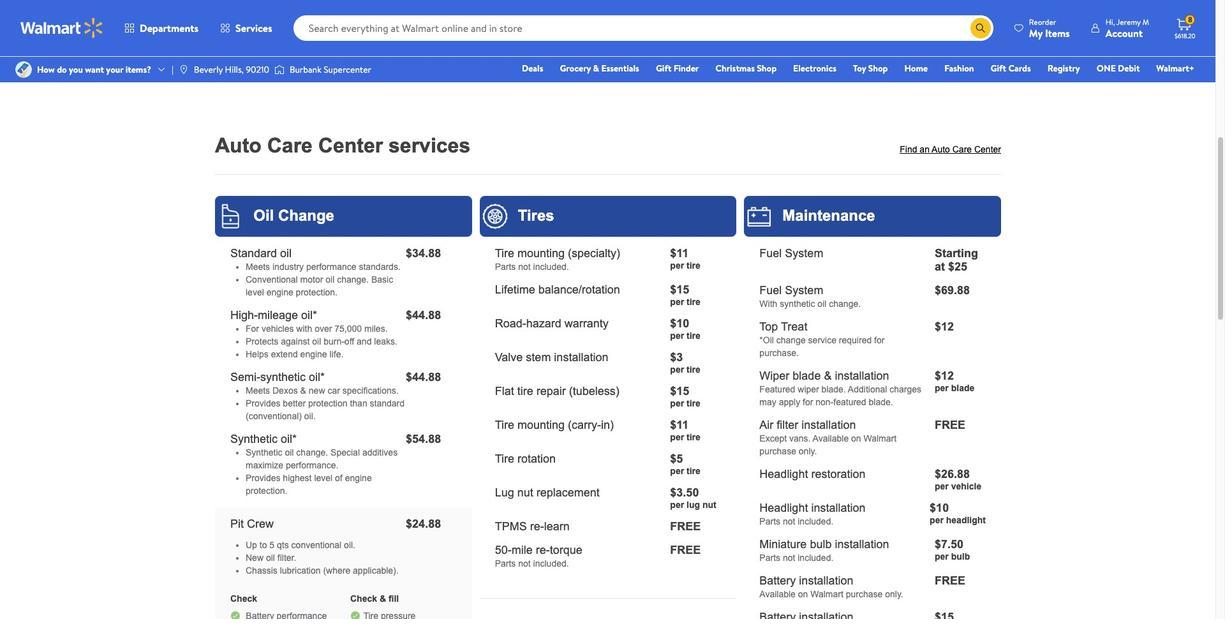 Task type: describe. For each thing, give the bounding box(es) containing it.
gift for gift cards
[[991, 62, 1007, 75]]

beverly hills, 90210
[[194, 63, 269, 76]]

Walmart Site-Wide search field
[[293, 15, 994, 41]]

christmas shop
[[716, 62, 777, 75]]

one debit
[[1097, 62, 1140, 75]]

registry
[[1048, 62, 1081, 75]]

hi, jeremy m account
[[1106, 16, 1150, 40]]

departments
[[140, 21, 199, 35]]

Search search field
[[293, 15, 994, 41]]

see terms
[[540, 36, 589, 52]]

toy shop
[[854, 62, 888, 75]]

auto care: free tire repair & warranty
[[443, 3, 773, 31]]

toy
[[854, 62, 866, 75]]

walmart image
[[20, 18, 103, 38]]

tire
[[582, 3, 613, 31]]

fashion link
[[939, 61, 980, 75]]

grocery & essentials
[[560, 62, 640, 75]]

gift finder
[[656, 62, 699, 75]]

see terms link
[[540, 36, 589, 52]]

you
[[69, 63, 83, 76]]

home
[[905, 62, 928, 75]]

reorder my items
[[1030, 16, 1070, 40]]

services
[[236, 21, 272, 35]]

jeremy
[[1117, 16, 1141, 27]]

account
[[1106, 26, 1143, 40]]

one
[[1097, 62, 1116, 75]]

do
[[57, 63, 67, 76]]

services button
[[209, 13, 283, 43]]

shop for toy shop
[[869, 62, 888, 75]]

essentials
[[602, 62, 640, 75]]

free
[[540, 3, 577, 31]]

electronics
[[794, 62, 837, 75]]

gift cards
[[991, 62, 1031, 75]]

want
[[85, 63, 104, 76]]

home link
[[899, 61, 934, 75]]

 image for burbank supercenter
[[274, 63, 285, 76]]

 image for how do you want your items?
[[15, 61, 32, 78]]

terms
[[560, 36, 589, 52]]

learn more link
[[620, 36, 677, 52]]

registry link
[[1042, 61, 1086, 75]]

grocery
[[560, 62, 591, 75]]

walmart+
[[1157, 62, 1195, 75]]

finder
[[674, 62, 699, 75]]

hi,
[[1106, 16, 1115, 27]]

care:
[[492, 3, 535, 31]]



Task type: vqa. For each thing, say whether or not it's contained in the screenshot.
Message link
no



Task type: locate. For each thing, give the bounding box(es) containing it.
learn more
[[620, 36, 677, 52]]

1 horizontal spatial &
[[675, 3, 689, 31]]

reorder
[[1030, 16, 1057, 27]]

2 shop from the left
[[869, 62, 888, 75]]

search icon image
[[976, 23, 986, 33]]

christmas shop link
[[710, 61, 783, 75]]

 image left how
[[15, 61, 32, 78]]

shop right toy
[[869, 62, 888, 75]]

cards
[[1009, 62, 1031, 75]]

grocery & essentials link
[[554, 61, 645, 75]]

gift for gift finder
[[656, 62, 672, 75]]

gift left finder
[[656, 62, 672, 75]]

hills,
[[225, 63, 244, 76]]

90210
[[246, 63, 269, 76]]

more
[[650, 36, 677, 52]]

shop right christmas
[[757, 62, 777, 75]]

 image
[[15, 61, 32, 78], [274, 63, 285, 76]]

1 vertical spatial &
[[593, 62, 599, 75]]

deals
[[522, 62, 544, 75]]

items
[[1046, 26, 1070, 40]]

christmas
[[716, 62, 755, 75]]

1 horizontal spatial shop
[[869, 62, 888, 75]]

auto
[[443, 3, 487, 31]]

beverly
[[194, 63, 223, 76]]

how do you want your items?
[[37, 63, 151, 76]]

& up more
[[675, 3, 689, 31]]

how
[[37, 63, 55, 76]]

 image right 90210
[[274, 63, 285, 76]]

repair
[[618, 3, 670, 31]]

0 horizontal spatial gift
[[656, 62, 672, 75]]

your
[[106, 63, 123, 76]]

& right grocery
[[593, 62, 599, 75]]

one debit link
[[1091, 61, 1146, 75]]

my
[[1030, 26, 1043, 40]]

shop for christmas shop
[[757, 62, 777, 75]]

gift
[[656, 62, 672, 75], [991, 62, 1007, 75]]

departments button
[[114, 13, 209, 43]]

0 horizontal spatial &
[[593, 62, 599, 75]]

shop inside christmas shop 'link'
[[757, 62, 777, 75]]

gift finder link
[[650, 61, 705, 75]]

supercenter
[[324, 63, 371, 76]]

electronics link
[[788, 61, 843, 75]]

deals link
[[516, 61, 549, 75]]

shop inside toy shop link
[[869, 62, 888, 75]]

8 $618.20
[[1175, 14, 1196, 40]]

burbank
[[290, 63, 322, 76]]

0 vertical spatial &
[[675, 3, 689, 31]]

0 horizontal spatial  image
[[15, 61, 32, 78]]

gift left cards
[[991, 62, 1007, 75]]

fashion
[[945, 62, 975, 75]]

gift cards link
[[985, 61, 1037, 75]]

1 horizontal spatial  image
[[274, 63, 285, 76]]

1 shop from the left
[[757, 62, 777, 75]]

0 horizontal spatial shop
[[757, 62, 777, 75]]

&
[[675, 3, 689, 31], [593, 62, 599, 75]]

shop
[[757, 62, 777, 75], [869, 62, 888, 75]]

free tire repair & warranty image
[[225, 0, 991, 82]]

see
[[540, 36, 558, 52]]

toy shop link
[[848, 61, 894, 75]]

2 gift from the left
[[991, 62, 1007, 75]]

m
[[1143, 16, 1150, 27]]

8
[[1189, 14, 1193, 25]]

 image
[[179, 64, 189, 75]]

1 horizontal spatial gift
[[991, 62, 1007, 75]]

burbank supercenter
[[290, 63, 371, 76]]

$618.20
[[1175, 31, 1196, 40]]

1 gift from the left
[[656, 62, 672, 75]]

warranty
[[694, 3, 773, 31]]

learn
[[620, 36, 648, 52]]

walmart+ link
[[1151, 61, 1201, 75]]

debit
[[1118, 62, 1140, 75]]

|
[[172, 63, 174, 76]]

items?
[[126, 63, 151, 76]]



